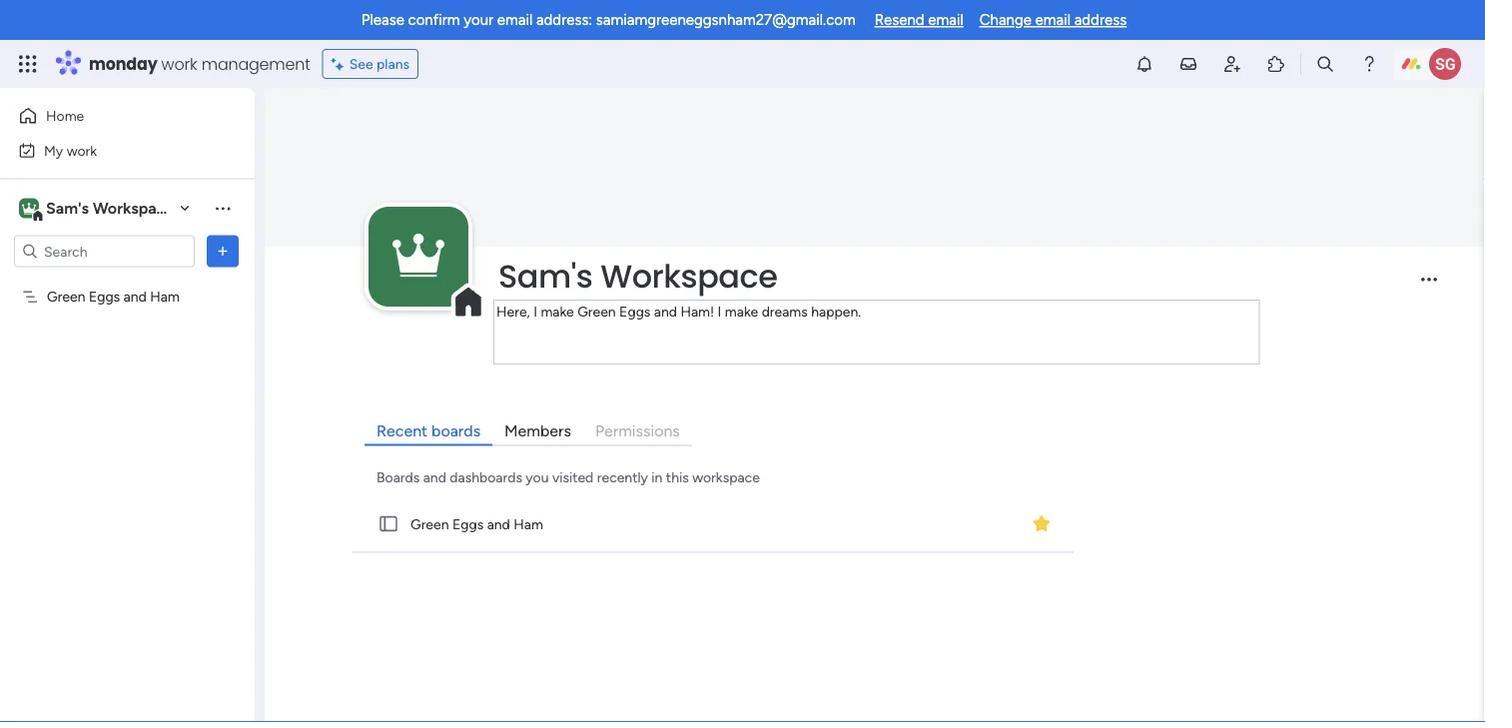 Task type: locate. For each thing, give the bounding box(es) containing it.
green eggs and ham
[[47, 288, 180, 305], [411, 515, 543, 532]]

green
[[47, 288, 85, 305], [411, 515, 449, 532]]

1 vertical spatial green eggs and ham
[[411, 515, 543, 532]]

email right change on the top of page
[[1035, 11, 1071, 29]]

eggs down search in workspace field
[[89, 288, 120, 305]]

eggs down dashboards
[[452, 515, 484, 532]]

work right the my
[[67, 142, 97, 159]]

please
[[361, 11, 404, 29]]

change email address link
[[980, 11, 1127, 29]]

1 horizontal spatial workspace
[[600, 254, 778, 299]]

0 horizontal spatial green eggs and ham
[[47, 288, 180, 305]]

boards
[[432, 422, 481, 441]]

monday work management
[[89, 52, 310, 75]]

email
[[497, 11, 533, 29], [928, 11, 964, 29], [1035, 11, 1071, 29]]

1 vertical spatial green
[[411, 515, 449, 532]]

ham down you
[[514, 515, 543, 532]]

please confirm your email address: samiamgreeneggsnham27@gmail.com
[[361, 11, 856, 29]]

inbox image
[[1179, 54, 1199, 74]]

home button
[[12, 100, 215, 132]]

dashboards
[[450, 469, 522, 486]]

work
[[161, 52, 197, 75], [67, 142, 97, 159]]

members
[[505, 422, 571, 441]]

0 horizontal spatial email
[[497, 11, 533, 29]]

permissions
[[595, 422, 680, 441]]

and right boards
[[423, 469, 446, 486]]

email right your on the top
[[497, 11, 533, 29]]

green eggs and ham down search in workspace field
[[47, 288, 180, 305]]

1 vertical spatial eggs
[[452, 515, 484, 532]]

2 email from the left
[[928, 11, 964, 29]]

green eggs and ham link
[[348, 496, 1078, 553]]

you
[[526, 469, 549, 486]]

workspace image
[[19, 197, 39, 219], [22, 197, 36, 219], [369, 207, 468, 307], [393, 218, 444, 296]]

2 horizontal spatial and
[[487, 515, 510, 532]]

0 horizontal spatial sam's
[[46, 199, 89, 218]]

0 horizontal spatial sam's workspace
[[46, 199, 174, 218]]

ham down search in workspace field
[[150, 288, 180, 305]]

help image
[[1359, 54, 1379, 74]]

1 vertical spatial sam's workspace
[[498, 254, 778, 299]]

sam's workspace
[[46, 199, 174, 218], [498, 254, 778, 299]]

1 vertical spatial ham
[[514, 515, 543, 532]]

0 vertical spatial workspace
[[93, 199, 174, 218]]

1 vertical spatial work
[[67, 142, 97, 159]]

3 email from the left
[[1035, 11, 1071, 29]]

0 vertical spatial ham
[[150, 288, 180, 305]]

1 vertical spatial workspace
[[600, 254, 778, 299]]

0 vertical spatial eggs
[[89, 288, 120, 305]]

ham inside list box
[[150, 288, 180, 305]]

v2 ellipsis image
[[1421, 277, 1437, 294]]

0 horizontal spatial eggs
[[89, 288, 120, 305]]

confirm
[[408, 11, 460, 29]]

email right resend
[[928, 11, 964, 29]]

plans
[[377, 55, 410, 72]]

this
[[666, 469, 689, 486]]

resend email link
[[875, 11, 964, 29]]

0 horizontal spatial work
[[67, 142, 97, 159]]

green eggs and ham list box
[[0, 276, 255, 583]]

Sam's Workspace field
[[493, 254, 1404, 299]]

0 horizontal spatial workspace
[[93, 199, 174, 218]]

and down dashboards
[[487, 515, 510, 532]]

recently
[[597, 469, 648, 486]]

0 vertical spatial sam's workspace
[[46, 199, 174, 218]]

and down search in workspace field
[[123, 288, 147, 305]]

and
[[123, 288, 147, 305], [423, 469, 446, 486], [487, 515, 510, 532]]

and inside list box
[[123, 288, 147, 305]]

1 horizontal spatial sam's
[[498, 254, 593, 299]]

options image
[[213, 241, 233, 261]]

eggs
[[89, 288, 120, 305], [452, 515, 484, 532]]

my work
[[44, 142, 97, 159]]

2 horizontal spatial email
[[1035, 11, 1071, 29]]

see plans
[[349, 55, 410, 72]]

1 horizontal spatial and
[[423, 469, 446, 486]]

email for change email address
[[1035, 11, 1071, 29]]

change
[[980, 11, 1032, 29]]

recent
[[377, 422, 428, 441]]

workspace
[[93, 199, 174, 218], [600, 254, 778, 299]]

0 vertical spatial work
[[161, 52, 197, 75]]

option
[[0, 279, 255, 283]]

green down search in workspace field
[[47, 288, 85, 305]]

green right 'public board' icon
[[411, 515, 449, 532]]

0 vertical spatial sam's
[[46, 199, 89, 218]]

select product image
[[18, 54, 38, 74]]

work inside button
[[67, 142, 97, 159]]

0 vertical spatial green
[[47, 288, 85, 305]]

0 horizontal spatial green
[[47, 288, 85, 305]]

change email address
[[980, 11, 1127, 29]]

2 vertical spatial and
[[487, 515, 510, 532]]

0 horizontal spatial ham
[[150, 288, 180, 305]]

0 vertical spatial green eggs and ham
[[47, 288, 180, 305]]

1 horizontal spatial sam's workspace
[[498, 254, 778, 299]]

work right monday
[[161, 52, 197, 75]]

1 horizontal spatial email
[[928, 11, 964, 29]]

resend email
[[875, 11, 964, 29]]

1 vertical spatial sam's
[[498, 254, 593, 299]]

work for monday
[[161, 52, 197, 75]]

sam's
[[46, 199, 89, 218], [498, 254, 593, 299]]

0 vertical spatial and
[[123, 288, 147, 305]]

1 horizontal spatial work
[[161, 52, 197, 75]]

boards and dashboards you visited recently in this workspace
[[377, 469, 760, 486]]

1 horizontal spatial green eggs and ham
[[411, 515, 543, 532]]

search everything image
[[1315, 54, 1335, 74]]

green eggs and ham down dashboards
[[411, 515, 543, 532]]

1 horizontal spatial ham
[[514, 515, 543, 532]]

workspace options image
[[213, 198, 233, 218]]

my work button
[[12, 134, 215, 166]]

address
[[1074, 11, 1127, 29]]

notifications image
[[1135, 54, 1155, 74]]

email for resend email
[[928, 11, 964, 29]]

1 horizontal spatial green
[[411, 515, 449, 532]]

eggs inside green eggs and ham link
[[452, 515, 484, 532]]

boards
[[377, 469, 420, 486]]

Here, I make Green Eggs and Ham! I make dreams happen. text field
[[493, 300, 1260, 365]]

1 horizontal spatial eggs
[[452, 515, 484, 532]]

ham
[[150, 288, 180, 305], [514, 515, 543, 532]]

0 horizontal spatial and
[[123, 288, 147, 305]]



Task type: describe. For each thing, give the bounding box(es) containing it.
green eggs and ham inside list box
[[47, 288, 180, 305]]

apps image
[[1267, 54, 1286, 74]]

see
[[349, 55, 373, 72]]

sam's workspace inside the workspace selection element
[[46, 199, 174, 218]]

Search in workspace field
[[42, 240, 167, 263]]

address:
[[536, 11, 592, 29]]

management
[[201, 52, 310, 75]]

monday
[[89, 52, 157, 75]]

visited
[[552, 469, 594, 486]]

eggs inside green eggs and ham list box
[[89, 288, 120, 305]]

remove from favorites image
[[1032, 513, 1052, 533]]

recent boards
[[377, 422, 481, 441]]

workspace inside "button"
[[93, 199, 174, 218]]

in
[[652, 469, 663, 486]]

sam's inside the workspace selection element
[[46, 199, 89, 218]]

work for my
[[67, 142, 97, 159]]

my
[[44, 142, 63, 159]]

resend
[[875, 11, 925, 29]]

see plans button
[[322, 49, 419, 79]]

public board image
[[378, 513, 400, 535]]

sam green image
[[1429, 48, 1461, 80]]

samiamgreeneggsnham27@gmail.com
[[596, 11, 856, 29]]

invite members image
[[1223, 54, 1243, 74]]

workspace selection element
[[19, 196, 176, 222]]

here, i make green eggs and ham! i make dreams happen. button
[[492, 299, 1261, 371]]

workspace
[[692, 469, 760, 486]]

your
[[464, 11, 494, 29]]

1 email from the left
[[497, 11, 533, 29]]

1 vertical spatial and
[[423, 469, 446, 486]]

green inside list box
[[47, 288, 85, 305]]

home
[[46, 107, 84, 124]]

sam's workspace button
[[14, 191, 199, 225]]



Task type: vqa. For each thing, say whether or not it's contained in the screenshot.
the center
no



